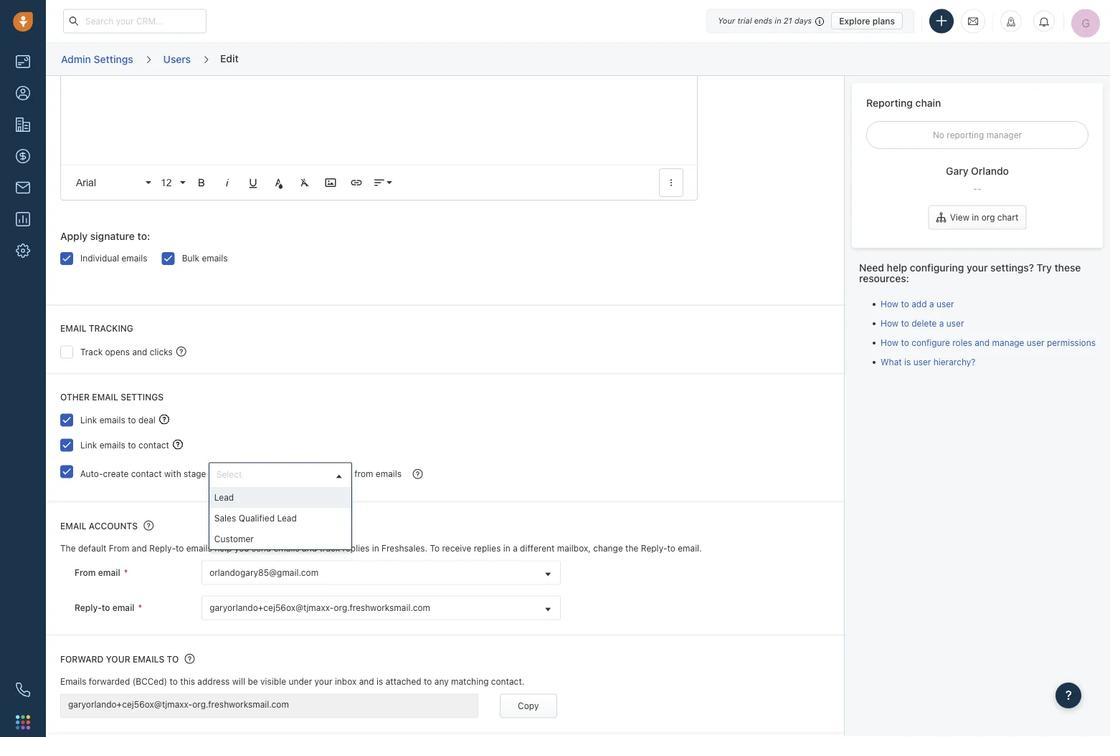 Task type: vqa. For each thing, say whether or not it's contained in the screenshot.
View at right
yes



Task type: describe. For each thing, give the bounding box(es) containing it.
track opens and clicks
[[80, 347, 173, 357]]

view in org chart button
[[929, 206, 1026, 230]]

click to learn how to link conversations to deals image
[[159, 415, 169, 425]]

emails forwarded (bcced) to this address will be visible under your inbox and is attached to any matching contact.
[[60, 678, 525, 688]]

other
[[60, 393, 90, 403]]

1 vertical spatial garyorlando+cej56ox@tjmaxx-org.freshworksmail.com
[[68, 701, 289, 711]]

receive
[[442, 544, 471, 554]]

0 vertical spatial is
[[904, 357, 911, 367]]

1 vertical spatial garyorlando+cej56ox@tjmaxx-
[[68, 701, 192, 711]]

gary orlando --
[[946, 165, 1009, 194]]

tracking
[[89, 324, 133, 334]]

and right "roles"
[[975, 338, 990, 348]]

question circled image up this
[[185, 654, 195, 666]]

lead option
[[209, 488, 351, 508]]

link for link emails to contact
[[80, 441, 97, 451]]

manage
[[992, 338, 1024, 348]]

sales
[[214, 514, 236, 524]]

1 vertical spatial contact
[[131, 470, 162, 480]]

lead inside option
[[277, 514, 297, 524]]

reporting
[[866, 97, 913, 109]]

auto-create contact with stage
[[80, 470, 206, 480]]

forward your emails to
[[60, 656, 179, 666]]

1 vertical spatial help
[[215, 544, 232, 554]]

email tracking
[[60, 324, 133, 334]]

and down accounts
[[132, 544, 147, 554]]

users link
[[163, 48, 192, 70]]

deal
[[138, 416, 156, 426]]

qualified
[[239, 514, 275, 524]]

signature
[[90, 231, 135, 243]]

change
[[593, 544, 623, 554]]

view in org chart
[[950, 213, 1019, 223]]

link emails to deal
[[80, 416, 156, 426]]

in inside button
[[972, 213, 979, 223]]

1 replies from the left
[[343, 544, 370, 554]]

to
[[430, 544, 440, 554]]

a for add
[[929, 299, 934, 309]]

user down 'configure'
[[913, 357, 931, 367]]

try
[[1037, 262, 1052, 274]]

phone element
[[9, 676, 37, 705]]

emails down link emails to deal
[[99, 441, 125, 451]]

how to configure roles and manage user permissions
[[881, 338, 1096, 348]]

opens
[[105, 347, 130, 357]]

and left track
[[302, 544, 317, 554]]

address
[[197, 678, 230, 688]]

from emails
[[354, 470, 402, 480]]

configuring
[[910, 262, 964, 274]]

0 vertical spatial contact
[[138, 441, 169, 451]]

attached
[[386, 678, 421, 688]]

under
[[289, 678, 312, 688]]

phone image
[[16, 683, 30, 698]]

edit
[[220, 52, 239, 64]]

2 - from the left
[[977, 184, 982, 194]]

users
[[163, 53, 191, 65]]

hierarchy?
[[934, 357, 976, 367]]

customer
[[214, 534, 254, 544]]

forward
[[60, 656, 104, 666]]

what is user hierarchy?
[[881, 357, 976, 367]]

link for link emails to deal
[[80, 416, 97, 426]]

question circled image right accounts
[[144, 521, 154, 533]]

forwarded
[[89, 678, 130, 688]]

chain
[[916, 97, 941, 109]]

emails down to:
[[122, 254, 147, 264]]

these
[[1055, 262, 1081, 274]]

configure
[[912, 338, 950, 348]]

create
[[103, 470, 129, 480]]

no
[[933, 130, 944, 140]]

to left delete
[[901, 318, 909, 328]]

email for email accounts
[[60, 522, 86, 532]]

org.freshworksmail.com inside garyorlando+cej56ox@tjmaxx-org.freshworksmail.com link
[[334, 604, 430, 614]]

settings
[[121, 393, 164, 403]]

0 horizontal spatial a
[[513, 544, 518, 554]]

and right inbox
[[359, 678, 374, 688]]

org
[[982, 213, 995, 223]]

you
[[234, 544, 249, 554]]

1 vertical spatial your
[[106, 656, 130, 666]]

mailbox,
[[557, 544, 591, 554]]

view
[[950, 213, 970, 223]]

visible
[[260, 678, 286, 688]]

track
[[80, 347, 103, 357]]

21
[[784, 16, 792, 25]]

copy
[[518, 702, 539, 712]]

send email image
[[968, 15, 978, 27]]

emails
[[60, 678, 86, 688]]

email for email tracking
[[60, 324, 86, 334]]

with
[[164, 470, 181, 480]]

stage
[[184, 470, 206, 480]]

user right add
[[937, 299, 954, 309]]

days
[[795, 16, 812, 25]]

2 replies from the left
[[474, 544, 501, 554]]

other email settings
[[60, 393, 164, 403]]

accounts
[[89, 522, 138, 532]]

freshworks switcher image
[[16, 716, 30, 730]]

click to learn how to link emails to contacts image
[[173, 440, 183, 450]]

from
[[354, 470, 373, 480]]

to left the customer
[[176, 544, 184, 554]]

email.
[[678, 544, 702, 554]]

bulk
[[182, 254, 199, 264]]

what's new image
[[1006, 17, 1016, 27]]

help inside need help configuring your settings? try these resources:
[[887, 262, 907, 274]]

how to add a user link
[[881, 299, 954, 309]]

email accounts
[[60, 522, 138, 532]]

admin settings link
[[60, 48, 134, 70]]

0 vertical spatial garyorlando+cej56ox@tjmaxx-org.freshworksmail.com
[[210, 604, 430, 614]]

reporting
[[947, 130, 984, 140]]

inbox
[[335, 678, 357, 688]]

default
[[78, 544, 106, 554]]

to up what
[[901, 338, 909, 348]]

settings?
[[991, 262, 1034, 274]]

explore
[[839, 16, 870, 26]]

how to configure roles and manage user permissions link
[[881, 338, 1096, 348]]

0 vertical spatial from
[[109, 544, 129, 554]]

send
[[251, 544, 271, 554]]

how for how to add a user
[[881, 299, 899, 309]]

select
[[216, 470, 242, 481]]



Task type: locate. For each thing, give the bounding box(es) containing it.
0 horizontal spatial is
[[377, 678, 383, 688]]

org.freshworksmail.com down will
[[192, 701, 289, 711]]

how to add a user
[[881, 299, 954, 309]]

your
[[718, 16, 735, 25]]

replies right receive
[[474, 544, 501, 554]]

user
[[937, 299, 954, 309], [947, 318, 964, 328], [1027, 338, 1045, 348], [913, 357, 931, 367]]

in left org
[[972, 213, 979, 223]]

garyorlando+cej56ox@tjmaxx-org.freshworksmail.com
[[210, 604, 430, 614], [68, 701, 289, 711]]

any
[[434, 678, 449, 688]]

0 horizontal spatial lead
[[214, 493, 234, 503]]

0 vertical spatial help
[[887, 262, 907, 274]]

clicks
[[150, 347, 173, 357]]

0 horizontal spatial your
[[106, 656, 130, 666]]

1 vertical spatial link
[[80, 441, 97, 451]]

a right delete
[[939, 318, 944, 328]]

reply-to email
[[75, 604, 134, 614]]

your inside need help configuring your settings? try these resources:
[[967, 262, 988, 274]]

1 horizontal spatial is
[[904, 357, 911, 367]]

track
[[319, 544, 340, 554]]

select link
[[209, 464, 351, 487]]

0 horizontal spatial reply-
[[75, 604, 102, 614]]

0 vertical spatial email
[[92, 393, 118, 403]]

explore plans
[[839, 16, 895, 26]]

orlandogary85@gmail.com
[[210, 569, 318, 579]]

link
[[80, 416, 97, 426], [80, 441, 97, 451]]

in left different
[[503, 544, 510, 554]]

garyorlando+cej56ox@tjmaxx-
[[210, 604, 334, 614], [68, 701, 192, 711]]

contact.
[[491, 678, 525, 688]]

1 vertical spatial lead
[[277, 514, 297, 524]]

copy button
[[500, 695, 557, 719]]

user right manage
[[1027, 338, 1045, 348]]

(bcced)
[[132, 678, 167, 688]]

2 how from the top
[[881, 318, 899, 328]]

1 vertical spatial email
[[60, 522, 86, 532]]

1 vertical spatial org.freshworksmail.com
[[192, 701, 289, 711]]

2 vertical spatial a
[[513, 544, 518, 554]]

different
[[520, 544, 555, 554]]

1 horizontal spatial your
[[315, 678, 332, 688]]

user up "roles"
[[947, 318, 964, 328]]

how up what
[[881, 338, 899, 348]]

to left the any
[[424, 678, 432, 688]]

email for other
[[92, 393, 118, 403]]

emails down other email settings
[[99, 416, 125, 426]]

email for from
[[98, 568, 120, 578]]

the
[[625, 544, 639, 554]]

1 horizontal spatial replies
[[474, 544, 501, 554]]

email down from email
[[112, 604, 134, 614]]

trial
[[738, 16, 752, 25]]

what
[[881, 357, 902, 367]]

email
[[92, 393, 118, 403], [98, 568, 120, 578], [112, 604, 134, 614]]

is right what
[[904, 357, 911, 367]]

emails
[[122, 254, 147, 264], [202, 254, 228, 264], [99, 416, 125, 426], [99, 441, 125, 451], [376, 470, 402, 480], [186, 544, 212, 554], [274, 544, 300, 554], [133, 656, 164, 666]]

link down the other
[[80, 416, 97, 426]]

0 vertical spatial your
[[967, 262, 988, 274]]

help right need
[[887, 262, 907, 274]]

is left attached
[[377, 678, 383, 688]]

how to delete a user
[[881, 318, 964, 328]]

3 how from the top
[[881, 338, 899, 348]]

2 vertical spatial how
[[881, 338, 899, 348]]

in
[[775, 16, 781, 25], [972, 213, 979, 223], [372, 544, 379, 554], [503, 544, 510, 554]]

to left email.
[[667, 544, 675, 554]]

settings
[[94, 53, 133, 65]]

emails up (bcced)
[[133, 656, 164, 666]]

email up link emails to deal
[[92, 393, 118, 403]]

matching
[[451, 678, 489, 688]]

2 vertical spatial your
[[315, 678, 332, 688]]

1 link from the top
[[80, 416, 97, 426]]

0 horizontal spatial replies
[[343, 544, 370, 554]]

list box containing lead
[[209, 488, 351, 550]]

1 horizontal spatial from
[[109, 544, 129, 554]]

1 vertical spatial from
[[75, 568, 96, 578]]

replies
[[343, 544, 370, 554], [474, 544, 501, 554]]

2 vertical spatial email
[[112, 604, 134, 614]]

contact
[[138, 441, 169, 451], [131, 470, 162, 480]]

apply
[[60, 231, 88, 243]]

lead inside 'option'
[[214, 493, 234, 503]]

2 horizontal spatial a
[[939, 318, 944, 328]]

how to delete a user link
[[881, 318, 964, 328]]

1 horizontal spatial help
[[887, 262, 907, 274]]

2 link from the top
[[80, 441, 97, 451]]

2 horizontal spatial reply-
[[641, 544, 667, 554]]

plans
[[873, 16, 895, 26]]

freshsales.
[[382, 544, 428, 554]]

help
[[887, 262, 907, 274], [215, 544, 232, 554]]

link up the 'auto-'
[[80, 441, 97, 451]]

the default from and reply-to emails help you send emails and track replies in freshsales. to receive replies in a different mailbox, change the reply-to email.
[[60, 544, 702, 554]]

your left inbox
[[315, 678, 332, 688]]

0 vertical spatial how
[[881, 299, 899, 309]]

manager
[[987, 130, 1022, 140]]

1 horizontal spatial garyorlando+cej56ox@tjmaxx-
[[210, 604, 334, 614]]

from down default
[[75, 568, 96, 578]]

auto-
[[80, 470, 103, 480]]

to left add
[[901, 299, 909, 309]]

0 horizontal spatial garyorlando+cej56ox@tjmaxx-
[[68, 701, 192, 711]]

0 horizontal spatial org.freshworksmail.com
[[192, 701, 289, 711]]

0 vertical spatial link
[[80, 416, 97, 426]]

contact left click to learn how to link emails to contacts icon at left
[[138, 441, 169, 451]]

admin settings
[[61, 53, 133, 65]]

delete
[[912, 318, 937, 328]]

how down how to add a user
[[881, 318, 899, 328]]

email down default
[[98, 568, 120, 578]]

individual emails
[[80, 254, 147, 264]]

0 vertical spatial lead
[[214, 493, 234, 503]]

and
[[975, 338, 990, 348], [132, 347, 147, 357], [132, 544, 147, 554], [302, 544, 317, 554], [359, 678, 374, 688]]

garyorlando+cej56ox@tjmaxx-org.freshworksmail.com link
[[202, 597, 560, 620]]

to down link emails to deal
[[128, 441, 136, 451]]

customer option
[[209, 529, 351, 550]]

to:
[[137, 231, 150, 243]]

admin
[[61, 53, 91, 65]]

sales qualified lead
[[214, 514, 297, 524]]

ends
[[754, 16, 773, 25]]

how down resources:
[[881, 299, 899, 309]]

a for delete
[[939, 318, 944, 328]]

1 horizontal spatial org.freshworksmail.com
[[334, 604, 430, 614]]

2 email from the top
[[60, 522, 86, 532]]

a
[[929, 299, 934, 309], [939, 318, 944, 328], [513, 544, 518, 554]]

0 vertical spatial a
[[929, 299, 934, 309]]

help left you
[[215, 544, 232, 554]]

link emails to contact
[[80, 441, 169, 451]]

1 horizontal spatial reply-
[[149, 544, 176, 554]]

need
[[859, 262, 884, 274]]

garyorlando+cej56ox@tjmaxx-org.freshworksmail.com down track
[[210, 604, 430, 614]]

reply- right the
[[641, 544, 667, 554]]

in left 21 at right
[[775, 16, 781, 25]]

1 how from the top
[[881, 299, 899, 309]]

to left deal
[[128, 416, 136, 426]]

1 email from the top
[[60, 324, 86, 334]]

how for how to configure roles and manage user permissions
[[881, 338, 899, 348]]

to up (bcced)
[[167, 656, 179, 666]]

a left different
[[513, 544, 518, 554]]

emails right bulk
[[202, 254, 228, 264]]

add
[[912, 299, 927, 309]]

0 horizontal spatial from
[[75, 568, 96, 578]]

2 horizontal spatial your
[[967, 262, 988, 274]]

reporting chain
[[866, 97, 941, 109]]

no reporting manager
[[933, 130, 1022, 140]]

1 vertical spatial how
[[881, 318, 899, 328]]

emails right 'send'
[[274, 544, 300, 554]]

from down accounts
[[109, 544, 129, 554]]

lead down the lead 'option'
[[277, 514, 297, 524]]

question circled image right from emails
[[413, 469, 423, 481]]

gary
[[946, 165, 969, 177]]

will
[[232, 678, 245, 688]]

garyorlando+cej56ox@tjmaxx- down (bcced)
[[68, 701, 192, 711]]

0 vertical spatial email
[[60, 324, 86, 334]]

be
[[248, 678, 258, 688]]

org.freshworksmail.com
[[334, 604, 430, 614], [192, 701, 289, 711]]

garyorlando+cej56ox@tjmaxx- down orlandogary85@gmail.com on the left bottom
[[210, 604, 334, 614]]

replies right track
[[343, 544, 370, 554]]

org.freshworksmail.com down orlandogary85@gmail.com link at the bottom
[[334, 604, 430, 614]]

to down from email
[[102, 604, 110, 614]]

orlandogary85@gmail.com link
[[202, 562, 560, 585]]

orlando
[[971, 165, 1009, 177]]

bulk emails
[[182, 254, 228, 264]]

1 vertical spatial email
[[98, 568, 120, 578]]

0 horizontal spatial help
[[215, 544, 232, 554]]

reply-
[[149, 544, 176, 554], [641, 544, 667, 554], [75, 604, 102, 614]]

your left settings?
[[967, 262, 988, 274]]

need help configuring your settings? try these resources:
[[859, 262, 1081, 285]]

sales qualified lead option
[[209, 508, 351, 529]]

email up the
[[60, 522, 86, 532]]

1 horizontal spatial a
[[929, 299, 934, 309]]

emails left the customer
[[186, 544, 212, 554]]

list box
[[209, 488, 351, 550]]

lead up 'sales'
[[214, 493, 234, 503]]

1 vertical spatial is
[[377, 678, 383, 688]]

in up orlandogary85@gmail.com link at the bottom
[[372, 544, 379, 554]]

question circled image right clicks at top
[[176, 346, 186, 358]]

reply- right default
[[149, 544, 176, 554]]

to left this
[[170, 678, 178, 688]]

email up track
[[60, 324, 86, 334]]

how for how to delete a user
[[881, 318, 899, 328]]

email
[[60, 324, 86, 334], [60, 522, 86, 532]]

0 vertical spatial garyorlando+cej56ox@tjmaxx-
[[210, 604, 334, 614]]

your trial ends in 21 days
[[718, 16, 812, 25]]

emails right from
[[376, 470, 402, 480]]

contact left with
[[131, 470, 162, 480]]

this
[[180, 678, 195, 688]]

1 vertical spatial a
[[939, 318, 944, 328]]

1 - from the left
[[973, 184, 977, 194]]

your up forwarded
[[106, 656, 130, 666]]

Search your CRM... text field
[[63, 9, 207, 33]]

explore plans link
[[831, 12, 903, 29]]

reply- down from email
[[75, 604, 102, 614]]

1 horizontal spatial lead
[[277, 514, 297, 524]]

0 vertical spatial org.freshworksmail.com
[[334, 604, 430, 614]]

question circled image
[[176, 346, 186, 358], [413, 469, 423, 481], [144, 521, 154, 533], [185, 654, 195, 666]]

and left clicks at top
[[132, 347, 147, 357]]

a right add
[[929, 299, 934, 309]]

garyorlando+cej56ox@tjmaxx-org.freshworksmail.com down this
[[68, 701, 289, 711]]



